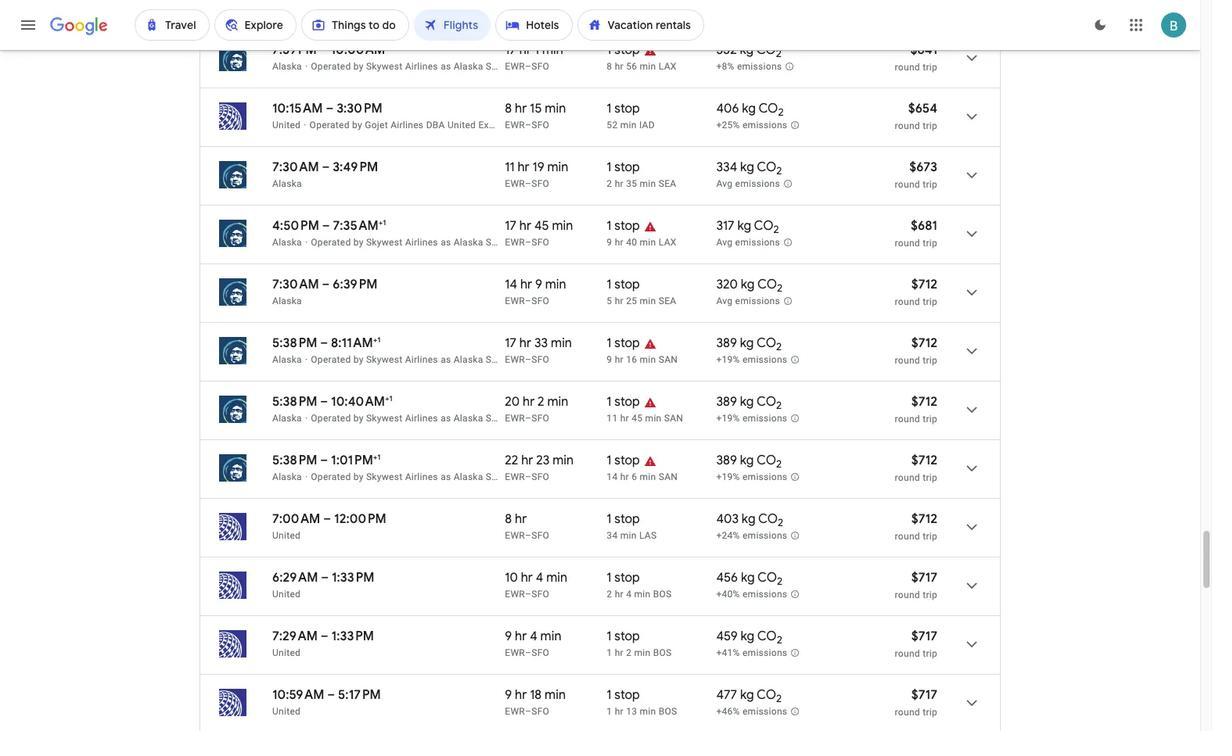 Task type: locate. For each thing, give the bounding box(es) containing it.
operated down "leaves newark liberty international airport at 5:38 pm on wednesday, december 13 and arrives at san francisco international airport at 1:01 pm on thursday, december 14." element
[[311, 472, 351, 483]]

min for 1 stop 34 min las
[[620, 531, 637, 541]]

2
[[776, 47, 782, 60], [778, 106, 784, 119], [776, 164, 782, 178], [607, 178, 612, 189], [774, 223, 779, 236], [777, 282, 783, 295], [776, 341, 782, 354], [538, 394, 544, 410], [776, 399, 782, 413], [776, 458, 782, 471], [778, 517, 783, 530], [777, 575, 783, 589], [607, 589, 612, 600], [777, 634, 782, 647], [626, 648, 632, 659], [776, 693, 782, 706]]

min right 34
[[620, 531, 637, 541]]

as
[[441, 2, 451, 13], [441, 61, 451, 72], [441, 237, 451, 248], [441, 354, 451, 365], [441, 413, 451, 424], [441, 472, 451, 483]]

Departure time: 7:29 AM. text field
[[272, 629, 318, 645]]

Departure time: 10:15 AM. text field
[[272, 101, 323, 117]]

2  image from the top
[[305, 237, 308, 248]]

2 vertical spatial avg emissions
[[716, 296, 780, 307]]

operated for 7:35 am
[[311, 237, 351, 248]]

united for 10:59 am
[[272, 707, 301, 718]]

0 horizontal spatial 14
[[505, 277, 517, 293]]

0 vertical spatial +19%
[[716, 355, 740, 366]]

round inside $654 round trip
[[895, 121, 920, 131]]

total duration 17 hr 45 min. element
[[505, 218, 607, 236]]

$712 round trip
[[895, 277, 937, 308], [895, 336, 937, 366], [895, 394, 937, 425], [895, 453, 937, 484], [895, 512, 937, 542]]

flight details. leaves newark liberty international airport at 7:30 am on wednesday, december 13 and arrives at san francisco international airport at 6:39 pm on wednesday, december 13. image
[[953, 274, 991, 311]]

min for 9 hr 16 min san
[[640, 354, 656, 365]]

2 17 from the top
[[505, 218, 516, 234]]

1 vertical spatial $717 round trip
[[895, 629, 937, 660]]

1 vertical spatial 8
[[505, 101, 512, 117]]

flight details. leaves newark liberty international airport at 5:38 pm on wednesday, december 13 and arrives at san francisco international airport at 1:01 pm on thursday, december 14. image
[[953, 450, 991, 487]]

round down 717 us dollars text box
[[895, 590, 920, 601]]

2 as from the top
[[441, 61, 451, 72]]

Arrival time: 10:40 AM on  Thursday, December 14. text field
[[331, 394, 393, 410]]

7 round from the top
[[895, 414, 920, 425]]

8 ewr from the top
[[505, 413, 525, 424]]

0 vertical spatial 4
[[536, 570, 543, 586]]

ewr inside 17 hr 1 min ewr – sfo
[[505, 61, 525, 72]]

sfo down total duration 14 hr 9 min. element
[[532, 296, 549, 307]]

Departure time: 6:29 AM. text field
[[272, 570, 318, 586]]

12:00 pm
[[334, 512, 386, 527]]

1 stop 1 hr 13 min bos
[[607, 688, 677, 718]]

5 $712 round trip from the top
[[895, 512, 937, 542]]

2 vertical spatial  image
[[305, 472, 308, 483]]

11 left 19
[[505, 160, 515, 175]]

kg for 22 hr 23 min
[[740, 453, 754, 469]]

Arrival time: 5:17 PM. text field
[[338, 688, 381, 703]]

trip down $712 text box
[[923, 414, 937, 425]]

united inside 7:29 am – 1:33 pm united
[[272, 648, 301, 659]]

9 hr 18 min ewr – sfo
[[505, 688, 566, 718]]

0 vertical spatial  image
[[305, 61, 308, 72]]

hr for 14 hr 9 min ewr – sfo
[[520, 277, 532, 293]]

trip for 17 hr 1 min
[[923, 62, 937, 73]]

2 vertical spatial 8
[[505, 512, 512, 527]]

flight details. leaves newark liberty international airport at 7:29 am on wednesday, december 13 and arrives at san francisco international airport at 1:33 pm on wednesday, december 13. image
[[953, 626, 991, 664]]

0 vertical spatial 11
[[505, 160, 515, 175]]

round for 17 hr 33 min
[[895, 355, 920, 366]]

8
[[607, 61, 612, 72], [505, 101, 512, 117], [505, 512, 512, 527]]

sfo inside 8 hr 15 min ewr – sfo
[[532, 120, 549, 131]]

654 US dollars text field
[[908, 101, 937, 117]]

co inside 456 kg co 2
[[758, 570, 777, 586]]

kg for 9 hr 4 min
[[741, 629, 754, 645]]

leaves newark liberty international airport at 7:29 am on wednesday, december 13 and arrives at san francisco international airport at 1:33 pm on wednesday, december 13. element
[[272, 629, 374, 645]]

$712 left flight details. leaves newark liberty international airport at 7:30 am on wednesday, december 13 and arrives at san francisco international airport at 6:39 pm on wednesday, december 13. icon
[[911, 277, 937, 293]]

stop inside "1 stop 2 hr 4 min bos"
[[615, 570, 640, 586]]

8 hr ewr – sfo
[[505, 512, 549, 541]]

hr for 17 hr 1 min ewr – sfo
[[519, 42, 531, 58]]

sea inside 1 stop 2 hr 35 min sea
[[659, 178, 676, 189]]

$712 left flight details. leaves newark liberty international airport at 5:38 pm on wednesday, december 13 and arrives at san francisco international airport at 10:40 am on thursday, december 14. icon
[[911, 394, 937, 410]]

departure time: 5:38 pm. text field for 1:01 pm
[[272, 453, 317, 469]]

1 vertical spatial +19% emissions
[[716, 413, 787, 424]]

11 ewr from the top
[[505, 589, 525, 600]]

13
[[626, 707, 637, 718]]

3 ewr from the top
[[505, 120, 525, 131]]

round for 14 hr 9 min
[[895, 297, 920, 308]]

round inside the $673 round trip
[[895, 179, 920, 190]]

skywest for 17 hr 45 min
[[486, 237, 523, 248]]

5 round from the top
[[895, 297, 920, 308]]

skywest for 10:40 am
[[366, 413, 403, 424]]

Arrival time: 8:11 AM on  Thursday, December 14. text field
[[331, 335, 381, 351]]

stop up 34
[[615, 512, 640, 527]]

leaves newark liberty international airport at 5:38 pm on wednesday, december 13 and arrives at san francisco international airport at 10:40 am on thursday, december 14. element
[[272, 394, 393, 410]]

5 $712 from the top
[[911, 512, 937, 527]]

3 389 kg co 2 from the top
[[716, 453, 782, 471]]

leaves newark liberty international airport at 10:59 am on wednesday, december 13 and arrives at san francisco international airport at 5:17 pm on wednesday, december 13. element
[[272, 688, 381, 703]]

round inside $681 round trip
[[895, 238, 920, 249]]

1 1:33 pm from the top
[[332, 570, 374, 586]]

sfo inside 11 hr 19 min ewr – sfo
[[532, 178, 549, 189]]

stop inside 1 stop 1 hr 13 min bos
[[615, 688, 640, 703]]

389 kg co 2 for 17 hr 33 min
[[716, 336, 782, 354]]

10 sfo from the top
[[532, 531, 549, 541]]

sfo inside 17 hr 33 min ewr – sfo
[[532, 354, 549, 365]]

hr down 16
[[620, 413, 629, 424]]

min
[[640, 2, 656, 13], [542, 42, 563, 58], [640, 61, 656, 72], [545, 101, 566, 117], [620, 120, 637, 131], [547, 160, 568, 175], [640, 178, 656, 189], [552, 218, 573, 234], [640, 237, 656, 248], [545, 277, 566, 293], [640, 296, 656, 307], [551, 336, 572, 351], [640, 354, 656, 365], [547, 394, 568, 410], [645, 413, 662, 424], [553, 453, 574, 469], [640, 472, 656, 483], [620, 531, 637, 541], [546, 570, 567, 586], [634, 589, 651, 600], [540, 629, 561, 645], [634, 648, 651, 659], [545, 688, 566, 703], [640, 707, 656, 718]]

2 vertical spatial 5:38 pm
[[272, 453, 317, 469]]

sfo down total duration 9 hr 4 min. element
[[532, 648, 549, 659]]

airlines for ewr
[[405, 2, 438, 13]]

layover (1 of 1) is a 8 hr 56 min overnight layover at los angeles international airport in los angeles. element
[[607, 60, 708, 73]]

8 up 10
[[505, 512, 512, 527]]

7:30 am inside 7:30 am – 6:39 pm alaska
[[272, 277, 319, 293]]

kg inside 403 kg co 2
[[742, 512, 756, 527]]

2 ewr from the top
[[505, 61, 525, 72]]

hr down ewr – sfo
[[519, 42, 531, 58]]

7:00 am – 12:00 pm united
[[272, 512, 386, 541]]

5:38 pm
[[272, 336, 317, 351], [272, 394, 317, 410], [272, 453, 317, 469]]

1 lax from the top
[[659, 2, 677, 13]]

leaves newark liberty international airport at 4:50 pm on wednesday, december 13 and arrives at san francisco international airport at 7:35 am on thursday, december 14. element
[[272, 218, 386, 234]]

– inside 5:38 pm – 10:40 am + 1
[[320, 394, 328, 410]]

min inside 1 stop 1 hr 2 min bos
[[634, 648, 651, 659]]

1 horizontal spatial 6
[[632, 472, 637, 483]]

leaves newark liberty international airport at 7:30 am on wednesday, december 13 and arrives at san francisco international airport at 3:49 pm on wednesday, december 13. element
[[272, 160, 378, 175]]

1 $712 round trip from the top
[[895, 277, 937, 308]]

Arrival time: 12:00 PM. text field
[[334, 512, 386, 527]]

11 round from the top
[[895, 649, 920, 660]]

1 stop flight. element
[[607, 42, 640, 60], [607, 101, 640, 119], [607, 160, 640, 178], [607, 218, 640, 236], [607, 277, 640, 295], [607, 336, 640, 354], [607, 394, 640, 412], [607, 453, 640, 471], [607, 512, 640, 530], [607, 570, 640, 588], [607, 629, 640, 647], [607, 688, 640, 706]]

13 ewr from the top
[[505, 707, 525, 718]]

2 389 kg co 2 from the top
[[716, 394, 782, 413]]

min inside 11 hr 19 min ewr – sfo
[[547, 160, 568, 175]]

0 vertical spatial lax
[[659, 2, 677, 13]]

– left 1:01 pm
[[320, 453, 328, 469]]

2 717 us dollars text field from the top
[[911, 688, 937, 703]]

hr inside 9 hr 18 min ewr – sfo
[[515, 688, 527, 703]]

2 for 17 hr 45 min
[[774, 223, 779, 236]]

4 as from the top
[[441, 354, 451, 365]]

1 stop 1 hr 2 min bos
[[607, 629, 672, 659]]

+24% emissions
[[716, 531, 787, 542]]

round inside $641 round trip
[[895, 62, 920, 73]]

1  image from the top
[[305, 2, 308, 13]]

56
[[626, 61, 637, 72]]

skywest up "arrival time: 10:00 am on  thursday, december 14." text box
[[366, 2, 403, 13]]

round down $654
[[895, 121, 920, 131]]

320 kg co 2
[[716, 277, 783, 295]]

1 vertical spatial +19%
[[716, 413, 740, 424]]

emissions for 17 hr 33 min
[[743, 355, 787, 366]]

1 5:38 pm from the top
[[272, 336, 317, 351]]

477 kg co 2
[[716, 688, 782, 706]]

stop
[[615, 42, 640, 58], [615, 101, 640, 117], [615, 160, 640, 175], [615, 218, 640, 234], [615, 277, 640, 293], [615, 336, 640, 351], [615, 394, 640, 410], [615, 453, 640, 469], [615, 512, 640, 527], [615, 570, 640, 586], [615, 629, 640, 645], [615, 688, 640, 703]]

0 vertical spatial avg
[[716, 179, 733, 190]]

– down total duration 14 hr 9 min. element
[[525, 296, 532, 307]]

1 vertical spatial lax
[[659, 61, 677, 72]]

717 us dollars text field left 'flight details. leaves newark liberty international airport at 7:29 am on wednesday, december 13 and arrives at san francisco international airport at 1:33 pm on wednesday, december 13.' icon
[[911, 629, 937, 645]]

7 trip from the top
[[923, 414, 937, 425]]

1 vertical spatial  image
[[305, 413, 308, 424]]

+ for 8:11 am
[[373, 335, 377, 345]]

1 717 us dollars text field from the top
[[911, 629, 937, 645]]

sfo down total duration 17 hr 1 min. element
[[532, 61, 549, 72]]

12 stop from the top
[[615, 688, 640, 703]]

trip down 712 us dollars text field
[[923, 473, 937, 484]]

1:33 pm inside 6:29 am – 1:33 pm united
[[332, 570, 374, 586]]

layover (1 of 1) is a 11 hr 45 min overnight layover at san diego international airport in san diego. element
[[607, 412, 708, 425]]

as for ewr
[[441, 2, 451, 13]]

1 vertical spatial 14
[[607, 472, 618, 483]]

sea right 35
[[659, 178, 676, 189]]

+46%
[[716, 707, 740, 718]]

389
[[716, 336, 737, 351], [716, 394, 737, 410], [716, 453, 737, 469]]

hr for 14 hr 6 min san
[[620, 472, 629, 483]]

skywest for 8:11 am
[[366, 354, 403, 365]]

0 vertical spatial departure time: 5:38 pm. text field
[[272, 394, 317, 410]]

14 for 6
[[607, 472, 618, 483]]

6 operated by skywest airlines as alaska skywest from the top
[[311, 472, 523, 483]]

45
[[534, 218, 549, 234], [632, 413, 643, 424]]

1 horizontal spatial 45
[[632, 413, 643, 424]]

avg emissions for 317
[[716, 237, 780, 248]]

ewr inside 20 hr 2 min ewr – sfo
[[505, 413, 525, 424]]

stop up 16
[[615, 336, 640, 351]]

united down the departure time: 7:00 am. text box at the left of the page
[[272, 531, 301, 541]]

1 stop for 17 hr 45 min
[[607, 218, 640, 234]]

1 vertical spatial 4
[[626, 589, 632, 600]]

main menu image
[[19, 16, 38, 34]]

ewr down 20
[[505, 413, 525, 424]]

0 vertical spatial 389
[[716, 336, 737, 351]]

skywest up 17 hr 1 min ewr – sfo
[[486, 2, 523, 13]]

6 1 stop flight. element from the top
[[607, 336, 640, 354]]

3 stop from the top
[[615, 160, 640, 175]]

round down $681
[[895, 238, 920, 249]]

sfo down 18
[[532, 707, 549, 718]]

4 sfo from the top
[[532, 178, 549, 189]]

3  image from the top
[[305, 354, 308, 365]]

2 vertical spatial $717
[[911, 688, 937, 703]]

Departure time: 5:38 PM. text field
[[272, 394, 317, 410], [272, 453, 317, 469]]

flight details. leaves newark liberty international airport at 7:00 am on wednesday, december 13 and arrives at san francisco international airport at 12:00 pm on wednesday, december 13. image
[[953, 509, 991, 546]]

$717 left "flight details. leaves newark liberty international airport at 6:29 am on wednesday, december 13 and arrives at san francisco international airport at 1:33 pm on wednesday, december 13." icon
[[911, 570, 937, 586]]

emissions for 8 hr
[[743, 531, 787, 542]]

min inside 17 hr 33 min ewr – sfo
[[551, 336, 572, 351]]

emissions for 20 hr 2 min
[[743, 413, 787, 424]]

14 up 1 stop 34 min las
[[607, 472, 618, 483]]

1 horizontal spatial 11
[[607, 413, 618, 424]]

1 vertical spatial 6
[[632, 472, 637, 483]]

2 operated by skywest airlines as alaska skywest from the top
[[311, 61, 523, 72]]

skywest for 7:35 am
[[366, 237, 403, 248]]

trip
[[923, 62, 937, 73], [923, 121, 937, 131], [923, 179, 937, 190], [923, 238, 937, 249], [923, 297, 937, 308], [923, 355, 937, 366], [923, 414, 937, 425], [923, 473, 937, 484], [923, 531, 937, 542], [923, 590, 937, 601], [923, 649, 937, 660], [923, 707, 937, 718]]

2 $712 round trip from the top
[[895, 336, 937, 366]]

0 vertical spatial 712 us dollars text field
[[911, 336, 937, 351]]

skywest down total duration 17 hr 45 min. element
[[486, 237, 523, 248]]

1:33 pm inside 7:29 am – 1:33 pm united
[[331, 629, 374, 645]]

0 vertical spatial +19% emissions
[[716, 355, 787, 366]]

 image up departure time: 7:59 pm. text box
[[305, 2, 308, 13]]

trip inside $681 round trip
[[923, 238, 937, 249]]

11 stop from the top
[[615, 629, 640, 645]]

9 ewr from the top
[[505, 472, 525, 483]]

2 vertical spatial +19% emissions
[[716, 472, 787, 483]]

total duration 17 hr 33 min. element
[[505, 336, 607, 354]]

– down total duration 9 hr 4 min. element
[[525, 648, 532, 659]]

712 US dollars text field
[[911, 453, 937, 469]]

0 vertical spatial 14
[[505, 277, 517, 293]]

round for 8 hr 15 min
[[895, 121, 920, 131]]

avg emissions for 334
[[716, 179, 780, 190]]

leaves newark liberty international airport at 6:29 am on wednesday, december 13 and arrives at san francisco international airport at 1:33 pm on wednesday, december 13. element
[[272, 570, 374, 586]]

ewr for 17 hr 1 min
[[505, 61, 525, 72]]

7 sfo from the top
[[532, 354, 549, 365]]

3 as from the top
[[441, 237, 451, 248]]

bos up 1 stop 1 hr 2 min bos
[[653, 589, 672, 600]]

$641
[[910, 42, 937, 58]]

kg inside 317 kg co 2
[[737, 218, 751, 234]]

7:30 am inside 7:30 am – 3:49 pm alaska
[[272, 160, 319, 175]]

sfo
[[532, 2, 549, 13], [532, 61, 549, 72], [532, 120, 549, 131], [532, 178, 549, 189], [532, 237, 549, 248], [532, 296, 549, 307], [532, 354, 549, 365], [532, 413, 549, 424], [532, 472, 549, 483], [532, 531, 549, 541], [532, 589, 549, 600], [532, 648, 549, 659], [532, 707, 549, 718]]

2 vertical spatial +19%
[[716, 472, 740, 483]]

0 horizontal spatial 45
[[534, 218, 549, 234]]

departure time: 5:38 pm. text field for 10:40 am
[[272, 394, 317, 410]]

0 vertical spatial 17
[[505, 42, 516, 58]]

4 1 stop flight. element from the top
[[607, 218, 640, 236]]

ewr down total duration 17 hr 1 min. element
[[505, 61, 525, 72]]

ewr for 14 hr 9 min
[[505, 296, 525, 307]]

min for 22 hr 23 min ewr – sfo
[[553, 453, 574, 469]]

co inside 317 kg co 2
[[754, 218, 774, 234]]

sfo up total duration 17 hr 1 min. element
[[532, 2, 549, 13]]

sfo inside 9 hr 4 min ewr – sfo
[[532, 648, 549, 659]]

min down 11 hr 19 min ewr – sfo
[[552, 218, 573, 234]]

17 hr 1 min ewr – sfo
[[505, 42, 563, 72]]

+24%
[[716, 531, 740, 542]]

kg for 17 hr 33 min
[[740, 336, 754, 351]]

0 vertical spatial 5:38 pm
[[272, 336, 317, 351]]

0 vertical spatial  image
[[305, 2, 308, 13]]

Departure time: 7:30 AM. text field
[[272, 277, 319, 293]]

min right 33
[[551, 336, 572, 351]]

1 stop for 17 hr 33 min
[[607, 336, 640, 351]]

avg down 320
[[716, 296, 733, 307]]

9 inside 9 hr 4 min ewr – sfo
[[505, 629, 512, 645]]

3 +19% from the top
[[716, 472, 740, 483]]

min inside 1 stop 34 min las
[[620, 531, 637, 541]]

1 sfo from the top
[[532, 2, 549, 13]]

1 stop up 56
[[607, 42, 640, 58]]

1  image from the top
[[305, 61, 308, 72]]

+40%
[[716, 589, 740, 600]]

10 hr 4 min ewr – sfo
[[505, 570, 567, 600]]

7:30 am down 4:50 pm
[[272, 277, 319, 293]]

united down departure time: 6:29 am. text box
[[272, 589, 301, 600]]

8 for 15
[[505, 101, 512, 117]]

ewr inside 22 hr 23 min ewr – sfo
[[505, 472, 525, 483]]

hr inside 17 hr 1 min ewr – sfo
[[519, 42, 531, 58]]

2 stop from the top
[[615, 101, 640, 117]]

as for 17 hr 1 min
[[441, 61, 451, 72]]

1 vertical spatial bos
[[653, 648, 672, 659]]

$654 round trip
[[895, 101, 937, 131]]

trip for 22 hr 23 min
[[923, 473, 937, 484]]

trip down 717 us dollars text box
[[923, 590, 937, 601]]

+ for 10:00 am
[[385, 41, 389, 52]]

kg inside 352 kg co 2
[[740, 42, 754, 58]]

9 for 4
[[505, 629, 512, 645]]

5 ewr from the top
[[505, 237, 525, 248]]

round down 641 us dollars text box
[[895, 62, 920, 73]]

1 389 kg co 2 from the top
[[716, 336, 782, 354]]

airlines for 17 hr 1 min
[[405, 61, 438, 72]]

2 for 22 hr 23 min
[[776, 458, 782, 471]]

+ inside 7:59 pm – 10:00 am + 1
[[385, 41, 389, 52]]

hr inside 10 hr 4 min ewr – sfo
[[521, 570, 533, 586]]

2 vertical spatial lax
[[659, 237, 677, 248]]

2 vertical spatial san
[[659, 472, 678, 483]]

681 US dollars text field
[[911, 218, 937, 234]]

5:17 pm
[[338, 688, 381, 703]]

712 US dollars text field
[[911, 336, 937, 351], [911, 512, 937, 527]]

$717 round trip left "flight details. leaves newark liberty international airport at 6:29 am on wednesday, december 13 and arrives at san francisco international airport at 1:33 pm on wednesday, december 13." icon
[[895, 570, 937, 601]]

co inside 334 kg co 2
[[757, 160, 776, 175]]

1 vertical spatial avg emissions
[[716, 237, 780, 248]]

lax
[[659, 2, 677, 13], [659, 61, 677, 72], [659, 237, 677, 248]]

operated for 10:40 am
[[311, 413, 351, 424]]

flight details. leaves newark liberty international airport at 7:30 am on wednesday, december 13 and arrives at san francisco international airport at 3:49 pm on wednesday, december 13. image
[[953, 157, 991, 194]]

trip for 10 hr 4 min
[[923, 590, 937, 601]]

bos inside 1 stop 1 hr 13 min bos
[[659, 707, 677, 718]]

sfo inside 17 hr 45 min ewr – sfo
[[532, 237, 549, 248]]

6:29 am – 1:33 pm united
[[272, 570, 374, 600]]

1 horizontal spatial 14
[[607, 472, 618, 483]]

ewr inside 17 hr 33 min ewr – sfo
[[505, 354, 525, 365]]

– inside 17 hr 1 min ewr – sfo
[[525, 61, 532, 72]]

5:38 pm – 8:11 am + 1
[[272, 335, 381, 351]]

hr inside 22 hr 23 min ewr – sfo
[[521, 453, 533, 469]]

7 1 stop flight. element from the top
[[607, 394, 640, 412]]

0 vertical spatial san
[[659, 354, 678, 365]]

skywest for 17 hr 33 min
[[486, 354, 523, 365]]

stop up 13
[[615, 688, 640, 703]]

by down the arrival time: 1:01 pm on  thursday, december 14. text box
[[353, 472, 364, 483]]

hr inside 8 hr 15 min ewr – sfo
[[515, 101, 527, 117]]

5:38 pm – 1:01 pm + 1
[[272, 452, 381, 469]]

Arrival time: 10:00 AM on  Thursday, December 14. text field
[[331, 41, 393, 58]]

6 skywest from the top
[[486, 472, 523, 483]]

4 for 9 hr 4 min
[[530, 629, 537, 645]]

$673 round trip
[[895, 160, 937, 190]]

sfo inside 9 hr 18 min ewr – sfo
[[532, 707, 549, 718]]

by down 7:35 am
[[353, 237, 364, 248]]

12 ewr from the top
[[505, 648, 525, 659]]

2 +19% emissions from the top
[[716, 413, 787, 424]]

1 vertical spatial avg
[[716, 237, 733, 248]]

1
[[389, 41, 393, 52], [534, 42, 539, 58], [607, 42, 612, 58], [607, 101, 612, 117], [607, 160, 612, 175], [383, 218, 386, 228], [607, 218, 612, 234], [607, 277, 612, 293], [377, 335, 381, 345], [607, 336, 612, 351], [389, 394, 393, 404], [607, 394, 612, 410], [377, 452, 381, 462], [607, 453, 612, 469], [607, 512, 612, 527], [607, 570, 612, 586], [607, 629, 612, 645], [607, 648, 612, 659], [607, 688, 612, 703], [607, 707, 612, 718]]

$712 round trip for 8 hr
[[895, 512, 937, 542]]

min right 19
[[547, 160, 568, 175]]

6 skywest from the top
[[366, 472, 403, 483]]

operated by skywest airlines as alaska skywest down the arrival time: 7:35 am on  thursday, december 14. text field
[[311, 237, 523, 248]]

change appearance image
[[1081, 6, 1119, 44]]

trip for 8 hr
[[923, 531, 937, 542]]

1 vertical spatial 717 us dollars text field
[[911, 688, 937, 703]]

stop up the 52
[[615, 101, 640, 117]]

+19% right layover (1 of 1) is a 11 hr 45 min overnight layover at san diego international airport in san diego. element
[[716, 413, 740, 424]]

hr left 40
[[615, 237, 624, 248]]

2  image from the top
[[305, 413, 308, 424]]

trip left 'flight details. leaves newark liberty international airport at 7:29 am on wednesday, december 13 and arrives at san francisco international airport at 1:33 pm on wednesday, december 13.' icon
[[923, 649, 937, 660]]

$717 round trip left 'flight details. leaves newark liberty international airport at 7:29 am on wednesday, december 13 and arrives at san francisco international airport at 1:33 pm on wednesday, december 13.' icon
[[895, 629, 937, 660]]

hr left 13
[[615, 707, 624, 718]]

477
[[716, 688, 737, 703]]

ewr for 10 hr 4 min
[[505, 589, 525, 600]]

hr for 8 hr ewr – sfo
[[515, 512, 527, 527]]

min for 1 stop 52 min iad
[[620, 120, 637, 131]]

1 17 from the top
[[505, 42, 516, 58]]

1 departure time: 5:38 pm. text field from the top
[[272, 394, 317, 410]]

– up 17 hr 1 min ewr – sfo
[[525, 2, 532, 13]]

+ inside 5:38 pm – 8:11 am + 1
[[373, 335, 377, 345]]

5 skywest from the top
[[366, 413, 403, 424]]

2 vertical spatial 389 kg co 2
[[716, 453, 782, 471]]

2 skywest from the top
[[366, 61, 403, 72]]

2 inside 352 kg co 2
[[776, 47, 782, 60]]

$712 left flight details. leaves newark liberty international airport at 5:38 pm on wednesday, december 13 and arrives at san francisco international airport at 8:11 am on thursday, december 14. image
[[911, 336, 937, 351]]

$717 round trip for 456
[[895, 570, 937, 601]]

4 round from the top
[[895, 238, 920, 249]]

kg
[[740, 42, 754, 58], [742, 101, 756, 117], [740, 160, 754, 175], [737, 218, 751, 234], [741, 277, 755, 293], [740, 336, 754, 351], [740, 394, 754, 410], [740, 453, 754, 469], [742, 512, 756, 527], [741, 570, 755, 586], [741, 629, 754, 645], [740, 688, 754, 703]]

0 vertical spatial 8
[[607, 61, 612, 72]]

min for 17 hr 33 min ewr – sfo
[[551, 336, 572, 351]]

3 avg emissions from the top
[[716, 296, 780, 307]]

4 trip from the top
[[923, 238, 937, 249]]

+ inside 4:50 pm – 7:35 am + 1
[[378, 218, 383, 228]]

+19% right layover (1 of 1) is a 9 hr 16 min overnight layover at san diego international airport in san diego. element
[[716, 355, 740, 366]]

operated by skywest airlines as alaska skywest up "arrival time: 10:00 am on  thursday, december 14." text box
[[311, 2, 523, 13]]

united inside 6:29 am – 1:33 pm united
[[272, 589, 301, 600]]

5 trip from the top
[[923, 297, 937, 308]]

6 hr 31 min lax
[[607, 2, 677, 13]]

ewr down total duration 9 hr 4 min. element
[[505, 648, 525, 659]]

operated down 5:38 pm – 8:11 am + 1
[[311, 354, 351, 365]]

14 hr 6 min san
[[607, 472, 678, 483]]

bos inside 1 stop 1 hr 2 min bos
[[653, 648, 672, 659]]

403 kg co 2
[[716, 512, 783, 530]]

3 17 from the top
[[505, 336, 516, 351]]

– inside 17 hr 33 min ewr – sfo
[[525, 354, 532, 365]]

co inside 352 kg co 2
[[756, 42, 776, 58]]

ewr up 20
[[505, 354, 525, 365]]

Departure time: 4:50 PM. text field
[[272, 218, 319, 234]]

3:30 pm
[[337, 101, 382, 117]]

11 for 45
[[607, 413, 618, 424]]

co
[[756, 42, 776, 58], [759, 101, 778, 117], [757, 160, 776, 175], [754, 218, 774, 234], [757, 277, 777, 293], [757, 336, 776, 351], [757, 394, 776, 410], [757, 453, 776, 469], [758, 512, 778, 527], [758, 570, 777, 586], [757, 629, 777, 645], [757, 688, 776, 703]]

4 ewr from the top
[[505, 178, 525, 189]]

$717 round trip left flight details. leaves newark liberty international airport at 10:59 am on wednesday, december 13 and arrives at san francisco international airport at 5:17 pm on wednesday, december 13. icon
[[895, 688, 937, 718]]

1 $717 from the top
[[911, 570, 937, 586]]

2 inside 317 kg co 2
[[774, 223, 779, 236]]

$641 round trip
[[895, 42, 937, 73]]

2 sfo from the top
[[532, 61, 549, 72]]

skywest
[[366, 2, 403, 13], [366, 61, 403, 72], [366, 237, 403, 248], [366, 354, 403, 365], [366, 413, 403, 424], [366, 472, 403, 483]]

7:59 pm
[[272, 42, 317, 58]]

0 vertical spatial 717 us dollars text field
[[911, 629, 937, 645]]

2 for 8 hr
[[778, 517, 783, 530]]

1 vertical spatial sea
[[659, 296, 676, 307]]

min inside 9 hr 18 min ewr – sfo
[[545, 688, 566, 703]]

1 vertical spatial 1:33 pm
[[331, 629, 374, 645]]

2 vertical spatial 389
[[716, 453, 737, 469]]

– down total duration 10 hr 4 min. element
[[525, 589, 532, 600]]

leaves newark liberty international airport at 7:30 am on wednesday, december 13 and arrives at san francisco international airport at 6:39 pm on wednesday, december 13. element
[[272, 277, 378, 293]]

–
[[525, 2, 532, 13], [320, 42, 328, 58], [525, 61, 532, 72], [326, 101, 334, 117], [525, 120, 532, 131], [322, 160, 330, 175], [525, 178, 532, 189], [322, 218, 330, 234], [525, 237, 532, 248], [322, 277, 330, 293], [525, 296, 532, 307], [320, 336, 328, 351], [525, 354, 532, 365], [320, 394, 328, 410], [525, 413, 532, 424], [320, 453, 328, 469], [525, 472, 532, 483], [323, 512, 331, 527], [525, 531, 532, 541], [321, 570, 329, 586], [525, 589, 532, 600], [321, 629, 328, 645], [525, 648, 532, 659], [327, 688, 335, 703], [525, 707, 532, 718]]

10 ewr from the top
[[505, 531, 525, 541]]

– inside 6:29 am – 1:33 pm united
[[321, 570, 329, 586]]

0 horizontal spatial 6
[[607, 2, 612, 13]]

– inside 7:30 am – 6:39 pm alaska
[[322, 277, 330, 293]]

0 vertical spatial 45
[[534, 218, 549, 234]]

5:38 pm inside 5:38 pm – 8:11 am + 1
[[272, 336, 317, 351]]

2 trip from the top
[[923, 121, 937, 131]]

skywest down the arrival time: 7:35 am on  thursday, december 14. text field
[[366, 237, 403, 248]]

Departure time: 5:38 PM. text field
[[272, 336, 317, 351]]

round up $712 text box
[[895, 355, 920, 366]]

kg for 17 hr 1 min
[[740, 42, 754, 58]]

$717
[[911, 570, 937, 586], [911, 629, 937, 645], [911, 688, 937, 703]]

717 US dollars text field
[[911, 629, 937, 645], [911, 688, 937, 703]]

10 trip from the top
[[923, 590, 937, 601]]

+46% emissions
[[716, 707, 787, 718]]

hr up 1 stop 34 min las
[[620, 472, 629, 483]]

sfo for 20 hr 2 min
[[532, 413, 549, 424]]

 image
[[305, 2, 308, 13], [305, 413, 308, 424], [305, 472, 308, 483]]

2 vertical spatial  image
[[305, 354, 308, 365]]

kg inside 320 kg co 2
[[741, 277, 755, 293]]

– inside 7:29 am – 1:33 pm united
[[321, 629, 328, 645]]

trip down $681
[[923, 238, 937, 249]]

sea for 334
[[659, 178, 676, 189]]

2 inside 320 kg co 2
[[777, 282, 783, 295]]

1 vertical spatial 17
[[505, 218, 516, 234]]

9 round from the top
[[895, 531, 920, 542]]

1 inside 5:38 pm – 8:11 am + 1
[[377, 335, 381, 345]]

3 operated by skywest airlines as alaska skywest from the top
[[311, 237, 523, 248]]

leaves newark liberty international airport at 5:38 pm on wednesday, december 13 and arrives at san francisco international airport at 8:11 am on thursday, december 14. element
[[272, 335, 381, 351]]

total duration 17 hr 1 min. element
[[505, 42, 607, 60]]

hr left 19
[[518, 160, 530, 175]]

airlines for 22 hr 23 min
[[405, 472, 438, 483]]

+19% for 22 hr 23 min
[[716, 472, 740, 483]]

5 operated by skywest airlines as alaska skywest from the top
[[311, 413, 523, 424]]

6 up 1 stop 34 min las
[[632, 472, 637, 483]]

kg inside 334 kg co 2
[[740, 160, 754, 175]]

– inside 22 hr 23 min ewr – sfo
[[525, 472, 532, 483]]

ewr inside 10 hr 4 min ewr – sfo
[[505, 589, 525, 600]]

min inside 9 hr 4 min ewr – sfo
[[540, 629, 561, 645]]

alaska up express
[[454, 61, 483, 72]]

0 horizontal spatial 11
[[505, 160, 515, 175]]

min inside 1 stop 52 min iad
[[620, 120, 637, 131]]

14
[[505, 277, 517, 293], [607, 472, 618, 483]]

sea inside the 1 stop 5 hr 25 min sea
[[659, 296, 676, 307]]

4
[[536, 570, 543, 586], [626, 589, 632, 600], [530, 629, 537, 645]]

389 kg co 2 for 20 hr 2 min
[[716, 394, 782, 413]]

lax inside layover (1 of 1) is a 8 hr 56 min overnight layover at los angeles international airport in los angeles. element
[[659, 61, 677, 72]]

 image for 20 hr 2 min
[[305, 413, 308, 424]]

0 vertical spatial bos
[[653, 589, 672, 600]]

5 as from the top
[[441, 413, 451, 424]]

sfo for 17 hr 33 min
[[532, 354, 549, 365]]

2 for 17 hr 1 min
[[776, 47, 782, 60]]

9 sfo from the top
[[532, 472, 549, 483]]

united for 7:00 am
[[272, 531, 301, 541]]

2 skywest from the top
[[486, 61, 523, 72]]

1 vertical spatial san
[[664, 413, 683, 424]]

ewr inside "8 hr ewr – sfo"
[[505, 531, 525, 541]]

4 $712 round trip from the top
[[895, 453, 937, 484]]

45 down 9 hr 16 min san
[[632, 413, 643, 424]]

1 stop flight. element up the 52
[[607, 101, 640, 119]]

0 vertical spatial 1:33 pm
[[332, 570, 374, 586]]

8 inside "8 hr ewr – sfo"
[[505, 512, 512, 527]]

7 stop from the top
[[615, 394, 640, 410]]

 image down "leaves newark liberty international airport at 5:38 pm on wednesday, december 13 and arrives at san francisco international airport at 1:01 pm on thursday, december 14." element
[[305, 472, 308, 483]]

1 stop flight. element up 56
[[607, 42, 640, 60]]

sea
[[659, 178, 676, 189], [659, 296, 676, 307]]

min up 1 stop 1 hr 2 min bos
[[634, 589, 651, 600]]

1:33 pm for 6:29 am
[[332, 570, 374, 586]]

11 down total duration 20 hr 2 min. "element" at bottom
[[607, 413, 618, 424]]

round down 712 us dollars text field
[[895, 473, 920, 484]]

11
[[505, 160, 515, 175], [607, 413, 618, 424]]

bos for 459
[[653, 648, 672, 659]]

layover (1 of 1) is a 1 hr 2 min layover at boston logan international airport in boston. element
[[607, 647, 708, 660]]

avg down 317
[[716, 237, 733, 248]]

10 round from the top
[[895, 590, 920, 601]]

hr up 1 stop 1 hr 13 min bos
[[615, 648, 624, 659]]

trip up 717 us dollars text box
[[923, 531, 937, 542]]

united inside 7:00 am – 12:00 pm united
[[272, 531, 301, 541]]

+25%
[[716, 120, 740, 131]]

3 skywest from the top
[[366, 237, 403, 248]]

11 trip from the top
[[923, 649, 937, 660]]

456
[[716, 570, 738, 586]]

1 stop 52 min iad
[[607, 101, 655, 131]]

– inside 20 hr 2 min ewr – sfo
[[525, 413, 532, 424]]

1 vertical spatial departure time: 5:38 pm. text field
[[272, 453, 317, 469]]

40
[[626, 237, 637, 248]]

$712
[[911, 277, 937, 293], [911, 336, 937, 351], [911, 394, 937, 410], [911, 453, 937, 469], [911, 512, 937, 527]]

$712 left flight details. leaves newark liberty international airport at 5:38 pm on wednesday, december 13 and arrives at san francisco international airport at 1:01 pm on thursday, december 14. image
[[911, 453, 937, 469]]

min right 20
[[547, 394, 568, 410]]

by down 10:00 am
[[353, 61, 364, 72]]

2 inside 1 stop 2 hr 35 min sea
[[607, 178, 612, 189]]

2 inside 1 stop 1 hr 2 min bos
[[626, 648, 632, 659]]

1 vertical spatial 7:30 am
[[272, 277, 319, 293]]

– inside 10:59 am – 5:17 pm united
[[327, 688, 335, 703]]

2 +19% from the top
[[716, 413, 740, 424]]

1 vertical spatial 5:38 pm
[[272, 394, 317, 410]]

3 5:38 pm from the top
[[272, 453, 317, 469]]

skywest down 22
[[486, 472, 523, 483]]

2 vertical spatial 4
[[530, 629, 537, 645]]

9
[[607, 237, 612, 248], [535, 277, 542, 293], [607, 354, 612, 365], [505, 629, 512, 645], [505, 688, 512, 703]]

11 hr 19 min ewr – sfo
[[505, 160, 568, 189]]

$717 round trip for 459
[[895, 629, 937, 660]]

avg emissions down 317 kg co 2 at the right
[[716, 237, 780, 248]]

Arrival time: 1:33 PM. text field
[[332, 570, 374, 586]]

1 stop flight. element up 34
[[607, 512, 640, 530]]

4 skywest from the top
[[366, 354, 403, 365]]

emissions
[[737, 61, 782, 72], [743, 120, 787, 131], [735, 179, 780, 190], [735, 237, 780, 248], [735, 296, 780, 307], [743, 355, 787, 366], [743, 413, 787, 424], [743, 472, 787, 483], [743, 531, 787, 542], [743, 589, 787, 600], [743, 648, 787, 659], [743, 707, 787, 718]]

kg for 8 hr
[[742, 512, 756, 527]]

6 sfo from the top
[[532, 296, 549, 307]]

1 stop
[[607, 42, 640, 58], [607, 218, 640, 234], [607, 336, 640, 351], [607, 394, 640, 410], [607, 453, 640, 469]]

2 vertical spatial avg
[[716, 296, 733, 307]]

20 hr 2 min ewr – sfo
[[505, 394, 568, 424]]

0 vertical spatial 7:30 am
[[272, 160, 319, 175]]

17 inside 17 hr 33 min ewr – sfo
[[505, 336, 516, 351]]

departure time: 5:38 pm. text field left 1:01 pm
[[272, 453, 317, 469]]

1 vertical spatial $717
[[911, 629, 937, 645]]

sfo for 14 hr 9 min
[[532, 296, 549, 307]]

operated for 10:00 am
[[311, 61, 351, 72]]

10 1 stop flight. element from the top
[[607, 570, 640, 588]]

kg for 9 hr 18 min
[[740, 688, 754, 703]]

2 vertical spatial bos
[[659, 707, 677, 718]]

ewr
[[505, 2, 525, 13], [505, 61, 525, 72], [505, 120, 525, 131], [505, 178, 525, 189], [505, 237, 525, 248], [505, 296, 525, 307], [505, 354, 525, 365], [505, 413, 525, 424], [505, 472, 525, 483], [505, 531, 525, 541], [505, 589, 525, 600], [505, 648, 525, 659], [505, 707, 525, 718]]

min for 10 hr 4 min ewr – sfo
[[546, 570, 567, 586]]

7:00 am
[[272, 512, 320, 527]]

1 stop for 17 hr 1 min
[[607, 42, 640, 58]]

2 1 stop flight. element from the top
[[607, 101, 640, 119]]

1 vertical spatial 389
[[716, 394, 737, 410]]

4 skywest from the top
[[486, 354, 523, 365]]

1 vertical spatial 45
[[632, 413, 643, 424]]

hr left 18
[[515, 688, 527, 703]]

11 hr 45 min san
[[607, 413, 683, 424]]

 image
[[305, 61, 308, 72], [305, 237, 308, 248], [305, 354, 308, 365]]

12 trip from the top
[[923, 707, 937, 718]]

0 vertical spatial 389 kg co 2
[[716, 336, 782, 354]]

1 vertical spatial 712 us dollars text field
[[911, 512, 937, 527]]

8 round from the top
[[895, 473, 920, 484]]

3 avg from the top
[[716, 296, 733, 307]]

layover (1 of 1) is a 52 min layover at dulles international airport in washington. element
[[607, 119, 708, 131]]

Arrival time: 7:35 AM on  Thursday, December 14. text field
[[333, 218, 386, 234]]

5:38 pm for 8:11 am
[[272, 336, 317, 351]]

2 vertical spatial 17
[[505, 336, 516, 351]]

co inside 320 kg co 2
[[757, 277, 777, 293]]

1 skywest from the top
[[486, 2, 523, 13]]

co inside 406 kg co 2
[[759, 101, 778, 117]]

hr
[[615, 2, 624, 13], [519, 42, 531, 58], [615, 61, 624, 72], [515, 101, 527, 117], [518, 160, 530, 175], [615, 178, 624, 189], [519, 218, 531, 234], [615, 237, 624, 248], [520, 277, 532, 293], [615, 296, 624, 307], [519, 336, 531, 351], [615, 354, 624, 365], [523, 394, 535, 410], [620, 413, 629, 424], [521, 453, 533, 469], [620, 472, 629, 483], [515, 512, 527, 527], [521, 570, 533, 586], [615, 589, 624, 600], [515, 629, 527, 645], [615, 648, 624, 659], [515, 688, 527, 703], [615, 707, 624, 718]]

3  image from the top
[[305, 472, 308, 483]]

1 vertical spatial  image
[[305, 237, 308, 248]]

3 lax from the top
[[659, 237, 677, 248]]

flight details. leaves newark liberty international airport at 5:38 pm on wednesday, december 13 and arrives at san francisco international airport at 10:40 am on thursday, december 14. image
[[953, 391, 991, 429]]

1 +19% emissions from the top
[[716, 355, 787, 366]]

5 1 stop from the top
[[607, 453, 640, 469]]

+40% emissions
[[716, 589, 787, 600]]

1 right 10:00 am
[[389, 41, 393, 52]]

1 stop up 14 hr 6 min san
[[607, 453, 640, 469]]

9 down 17 hr 45 min ewr – sfo on the top of the page
[[535, 277, 542, 293]]

emissions for 11 hr 19 min
[[735, 179, 780, 190]]

0 vertical spatial $717 round trip
[[895, 570, 937, 601]]

hr inside 17 hr 33 min ewr – sfo
[[519, 336, 531, 351]]

min inside 1 stop 1 hr 13 min bos
[[640, 707, 656, 718]]

flight details. leaves newark liberty international airport at 5:38 pm on wednesday, december 13 and arrives at san francisco international airport at 8:11 am on thursday, december 14. image
[[953, 333, 991, 370]]

stop inside 1 stop 1 hr 2 min bos
[[615, 629, 640, 645]]

0 vertical spatial sea
[[659, 178, 676, 189]]

18
[[530, 688, 542, 703]]

$717 round trip
[[895, 570, 937, 601], [895, 629, 937, 660], [895, 688, 937, 718]]

1 vertical spatial 389 kg co 2
[[716, 394, 782, 413]]

2 vertical spatial $717 round trip
[[895, 688, 937, 718]]

min inside 20 hr 2 min ewr – sfo
[[547, 394, 568, 410]]

2 1 stop from the top
[[607, 218, 640, 234]]

0 vertical spatial $717
[[911, 570, 937, 586]]

avg emissions
[[716, 179, 780, 190], [716, 237, 780, 248], [716, 296, 780, 307]]

6 ewr from the top
[[505, 296, 525, 307]]

+19% emissions
[[716, 355, 787, 366], [716, 413, 787, 424], [716, 472, 787, 483]]

trip inside $654 round trip
[[923, 121, 937, 131]]

9 left 40
[[607, 237, 612, 248]]

1 up 11 hr 45 min san at the bottom right of the page
[[607, 394, 612, 410]]

+19% emissions for 20 hr 2 min
[[716, 413, 787, 424]]

1 vertical spatial 11
[[607, 413, 618, 424]]

8 stop from the top
[[615, 453, 640, 469]]

hr inside 9 hr 4 min ewr – sfo
[[515, 629, 527, 645]]

0 vertical spatial avg emissions
[[716, 179, 780, 190]]

co for 8 hr
[[758, 512, 778, 527]]

total duration 20 hr 2 min. element
[[505, 394, 607, 412]]

2 sea from the top
[[659, 296, 676, 307]]

min right 25
[[640, 296, 656, 307]]

8 trip from the top
[[923, 473, 937, 484]]

22 hr 23 min ewr – sfo
[[505, 453, 574, 483]]

2 $717 from the top
[[911, 629, 937, 645]]

1 inside 1 stop 52 min iad
[[607, 101, 612, 117]]



Task type: vqa. For each thing, say whether or not it's contained in the screenshot.
min corresponding to 1 stop 52 min IAD
yes



Task type: describe. For each thing, give the bounding box(es) containing it.
2 inside 20 hr 2 min ewr – sfo
[[538, 394, 544, 410]]

1 1 stop flight. element from the top
[[607, 42, 640, 60]]

ewr for 11 hr 19 min
[[505, 178, 525, 189]]

Arrival time: 3:49 PM. text field
[[333, 160, 378, 175]]

min for 17 hr 1 min ewr – sfo
[[542, 42, 563, 58]]

712 us dollars text field for 403
[[911, 512, 937, 527]]

total duration 22 hr 23 min. element
[[505, 453, 607, 471]]

$712 round trip for 22 hr 23 min
[[895, 453, 937, 484]]

– left 3:30 pm text box
[[326, 101, 334, 117]]

total duration 10 hr 4 min. element
[[505, 570, 607, 588]]

+ for 7:35 am
[[378, 218, 383, 228]]

456 kg co 2
[[716, 570, 783, 589]]

20
[[505, 394, 520, 410]]

flight details. leaves newark liberty international airport at 7:59 pm on wednesday, december 13 and arrives at san francisco international airport at 10:00 am on thursday, december 14. image
[[953, 39, 991, 77]]

1 stop 2 hr 4 min bos
[[607, 570, 672, 600]]

2 for 11 hr 19 min
[[776, 164, 782, 178]]

1 down total duration 9 hr 4 min. element
[[607, 648, 612, 659]]

min for 8 hr 56 min lax
[[640, 61, 656, 72]]

9 hr 40 min lax
[[607, 237, 677, 248]]

9 for 16
[[607, 354, 612, 365]]

1 stop 5 hr 25 min sea
[[607, 277, 676, 307]]

alaska left 17 hr 45 min ewr – sfo on the top of the page
[[454, 237, 483, 248]]

– inside 10 hr 4 min ewr – sfo
[[525, 589, 532, 600]]

alaska up departure time: 7:59 pm. text box
[[272, 2, 302, 13]]

8:11 am
[[331, 336, 373, 351]]

641 US dollars text field
[[910, 42, 937, 58]]

1 operated by skywest airlines as alaska skywest from the top
[[311, 2, 523, 13]]

4:50 pm – 7:35 am + 1
[[272, 218, 386, 234]]

10:00 am
[[331, 42, 385, 58]]

hr inside the 1 stop 5 hr 25 min sea
[[615, 296, 624, 307]]

hr inside 1 stop 1 hr 13 min bos
[[615, 707, 624, 718]]

alaska down 4:50 pm
[[272, 237, 302, 248]]

layover (1 of 1) is a 2 hr 4 min layover at boston logan international airport in boston. element
[[607, 588, 708, 601]]

min for 9 hr 4 min ewr – sfo
[[540, 629, 561, 645]]

stop inside 1 stop 34 min las
[[615, 512, 640, 527]]

by up "arrival time: 10:00 am on  thursday, december 14." text box
[[353, 2, 364, 13]]

4 inside "1 stop 2 hr 4 min bos"
[[626, 589, 632, 600]]

6:29 am
[[272, 570, 318, 586]]

4:50 pm
[[272, 218, 319, 234]]

express
[[478, 120, 513, 131]]

10:59 am – 5:17 pm united
[[272, 688, 381, 718]]

12 1 stop flight. element from the top
[[607, 688, 640, 706]]

717 US dollars text field
[[911, 570, 937, 586]]

14 hr 9 min ewr – sfo
[[505, 277, 566, 307]]

5
[[607, 296, 612, 307]]

hr for 11 hr 19 min ewr – sfo
[[518, 160, 530, 175]]

stop inside 1 stop 52 min iad
[[615, 101, 640, 117]]

6 stop from the top
[[615, 336, 640, 351]]

4 stop from the top
[[615, 218, 640, 234]]

717 us dollars text field for 477
[[911, 688, 937, 703]]

$717 for 459
[[911, 629, 937, 645]]

1 up 9 hr 16 min san
[[607, 336, 612, 351]]

sea for 320
[[659, 296, 676, 307]]

17 hr 45 min ewr – sfo
[[505, 218, 573, 248]]

8 hr 56 min lax
[[607, 61, 677, 72]]

alaska left 22 hr 23 min ewr – sfo
[[454, 472, 483, 483]]

8 1 stop flight. element from the top
[[607, 453, 640, 471]]

leaves newark liberty international airport at 10:15 am on wednesday, december 13 and arrives at san francisco international airport at 3:30 pm on wednesday, december 13. element
[[272, 101, 382, 117]]

1 up the 8 hr 56 min lax
[[607, 42, 612, 58]]

23
[[536, 453, 550, 469]]

1 stop 2 hr 35 min sea
[[607, 160, 676, 189]]

2 inside "1 stop 2 hr 4 min bos"
[[607, 589, 612, 600]]

1 inside "1 stop 2 hr 4 min bos"
[[607, 570, 612, 586]]

hr inside "1 stop 2 hr 4 min bos"
[[615, 589, 624, 600]]

kg for 11 hr 19 min
[[740, 160, 754, 175]]

9 hr 16 min san
[[607, 354, 678, 365]]

lax for 317
[[659, 237, 677, 248]]

19
[[532, 160, 544, 175]]

$712 round trip for 14 hr 9 min
[[895, 277, 937, 308]]

+41%
[[716, 648, 740, 659]]

total duration 11 hr 19 min. element
[[505, 160, 607, 178]]

 image for ewr
[[305, 2, 308, 13]]

– inside 17 hr 45 min ewr – sfo
[[525, 237, 532, 248]]

7:35 am
[[333, 218, 378, 234]]

352
[[716, 42, 737, 58]]

5 1 stop flight. element from the top
[[607, 277, 640, 295]]

operated by skywest airlines as alaska skywest for 10:00 am
[[311, 61, 523, 72]]

$673
[[909, 160, 937, 175]]

operated down leaves newark liberty international airport at 10:15 am on wednesday, december 13 and arrives at san francisco international airport at 3:30 pm on wednesday, december 13. element
[[310, 120, 350, 131]]

6:39 pm
[[333, 277, 378, 293]]

min for 9 hr 18 min ewr – sfo
[[545, 688, 566, 703]]

ewr for 9 hr 18 min
[[505, 707, 525, 718]]

1 inside 5:38 pm – 10:40 am + 1
[[389, 394, 393, 404]]

10:40 am
[[331, 394, 385, 410]]

san for 22 hr 23 min
[[659, 472, 678, 483]]

sfo for 22 hr 23 min
[[532, 472, 549, 483]]

+41% emissions
[[716, 648, 787, 659]]

operated up leaves newark liberty international airport at 7:59 pm on wednesday, december 13 and arrives at san francisco international airport at 10:00 am on thursday, december 14. element
[[311, 2, 351, 13]]

as for 22 hr 23 min
[[441, 472, 451, 483]]

– inside the 5:38 pm – 1:01 pm + 1
[[320, 453, 328, 469]]

avg for 317
[[716, 237, 733, 248]]

– inside 8 hr 15 min ewr – sfo
[[525, 120, 532, 131]]

$712 for 20 hr 2 min
[[911, 394, 937, 410]]

5:38 pm – 10:40 am + 1
[[272, 394, 393, 410]]

layover (1 of 1) is a 34 min layover at harry reid international airport in las vegas. element
[[607, 530, 708, 542]]

2 for 9 hr 4 min
[[777, 634, 782, 647]]

1 inside 1 stop 2 hr 35 min sea
[[607, 160, 612, 175]]

min for 9 hr 40 min lax
[[640, 237, 656, 248]]

– inside 7:00 am – 12:00 pm united
[[323, 512, 331, 527]]

5:38 pm for 1:01 pm
[[272, 453, 317, 469]]

406
[[716, 101, 739, 117]]

1 left 13
[[607, 707, 612, 718]]

10
[[505, 570, 518, 586]]

1 up 14 hr 6 min san
[[607, 453, 612, 469]]

1 ewr from the top
[[505, 2, 525, 13]]

min inside 1 stop 2 hr 35 min sea
[[640, 178, 656, 189]]

co for 17 hr 45 min
[[754, 218, 774, 234]]

$712 for 17 hr 33 min
[[911, 336, 937, 351]]

Arrival time: 1:01 PM on  Thursday, December 14. text field
[[331, 452, 381, 469]]

min for 11 hr 19 min ewr – sfo
[[547, 160, 568, 175]]

hr for 17 hr 45 min ewr – sfo
[[519, 218, 531, 234]]

– inside 9 hr 4 min ewr – sfo
[[525, 648, 532, 659]]

hr for 8 hr 15 min ewr – sfo
[[515, 101, 527, 117]]

skywest for ewr
[[486, 2, 523, 13]]

– inside 14 hr 9 min ewr – sfo
[[525, 296, 532, 307]]

layover (1 of 1) is a 2 hr 35 min layover at seattle-tacoma international airport in seattle. element
[[607, 178, 708, 190]]

10:15 am
[[272, 101, 323, 117]]

712 US dollars text field
[[911, 394, 937, 410]]

9 1 stop flight. element from the top
[[607, 512, 640, 530]]

alaska down leaves newark liberty international airport at 5:38 pm on wednesday, december 13 and arrives at san francisco international airport at 10:40 am on thursday, december 14. element
[[272, 413, 302, 424]]

1 stop 34 min las
[[607, 512, 657, 541]]

sfo for 10 hr 4 min
[[532, 589, 549, 600]]

by for 1:01 pm
[[353, 472, 364, 483]]

iad
[[639, 120, 655, 131]]

hr for 9 hr 40 min lax
[[615, 237, 624, 248]]

min inside "1 stop 2 hr 4 min bos"
[[634, 589, 651, 600]]

25
[[626, 296, 637, 307]]

– inside 11 hr 19 min ewr – sfo
[[525, 178, 532, 189]]

emissions for 22 hr 23 min
[[743, 472, 787, 483]]

7:59 pm – 10:00 am + 1
[[272, 41, 393, 58]]

hr inside 1 stop 1 hr 2 min bos
[[615, 648, 624, 659]]

layover (1 of 1) is a 9 hr 16 min overnight layover at san diego international airport in san diego. element
[[607, 354, 708, 366]]

san for 17 hr 33 min
[[659, 354, 678, 365]]

alaska inside 7:30 am – 6:39 pm alaska
[[272, 296, 302, 307]]

layover (1 of 1) is a 6 hr 31 min overnight layover at los angeles international airport in los angeles. element
[[607, 2, 708, 14]]

layover (1 of 1) is a 1 hr 13 min layover at boston logan international airport in boston. element
[[607, 706, 708, 718]]

3 1 stop flight. element from the top
[[607, 160, 640, 178]]

7:30 am – 6:39 pm alaska
[[272, 277, 378, 307]]

Departure time: 7:59 PM. text field
[[272, 42, 317, 58]]

$681
[[911, 218, 937, 234]]

– inside 4:50 pm – 7:35 am + 1
[[322, 218, 330, 234]]

las
[[639, 531, 657, 541]]

2 for 8 hr 15 min
[[778, 106, 784, 119]]

1 up the layover (1 of 1) is a 1 hr 2 min layover at boston logan international airport in boston. element
[[607, 629, 612, 645]]

389 for 22 hr 23 min
[[716, 453, 737, 469]]

by for 8:11 am
[[353, 354, 364, 365]]

trip for 14 hr 9 min
[[923, 297, 937, 308]]

– inside 7:30 am – 3:49 pm alaska
[[322, 160, 330, 175]]

1 inside 4:50 pm – 7:35 am + 1
[[383, 218, 386, 228]]

1:01 pm
[[331, 453, 373, 469]]

flight details. leaves newark liberty international airport at 4:50 pm on wednesday, december 13 and arrives at san francisco international airport at 7:35 am on thursday, december 14. image
[[953, 215, 991, 253]]

skywest for 1:01 pm
[[366, 472, 403, 483]]

co for 11 hr 19 min
[[757, 160, 776, 175]]

alaska down "leaves newark liberty international airport at 5:38 pm on wednesday, december 13 and arrives at san francisco international airport at 1:01 pm on thursday, december 14." element
[[272, 472, 302, 483]]

Arrival time: 3:30 PM. text field
[[337, 101, 382, 117]]

Arrival time: 6:39 PM. text field
[[333, 277, 378, 293]]

alaska down 5:38 pm text field
[[272, 354, 302, 365]]

16
[[626, 354, 637, 365]]

hr for 9 hr 18 min ewr – sfo
[[515, 688, 527, 703]]

emissions for 10 hr 4 min
[[743, 589, 787, 600]]

flight details. leaves newark liberty international airport at 6:29 am on wednesday, december 13 and arrives at san francisco international airport at 1:33 pm on wednesday, december 13. image
[[953, 567, 991, 605]]

$681 round trip
[[895, 218, 937, 249]]

1 up layover (1 of 1) is a 1 hr 13 min layover at boston logan international airport in boston. element
[[607, 688, 612, 703]]

1 inside 1 stop 34 min las
[[607, 512, 612, 527]]

sfo for 11 hr 19 min
[[532, 178, 549, 189]]

– inside 9 hr 18 min ewr – sfo
[[525, 707, 532, 718]]

operated for 8:11 am
[[311, 354, 351, 365]]

$717 round trip for 477
[[895, 688, 937, 718]]

0 vertical spatial 6
[[607, 2, 612, 13]]

1 inside 7:59 pm – 10:00 am + 1
[[389, 41, 393, 52]]

lax inside the layover (1 of 1) is a 6 hr 31 min overnight layover at los angeles international airport in los angeles. element
[[659, 2, 677, 13]]

Departure time: 7:30 AM. text field
[[272, 160, 319, 175]]

 image for 4:50 pm
[[305, 237, 308, 248]]

layover (1 of 1) is a 5 hr 25 min layover at seattle-tacoma international airport in seattle. element
[[607, 295, 708, 308]]

skywest for 22 hr 23 min
[[486, 472, 523, 483]]

kg for 10 hr 4 min
[[741, 570, 755, 586]]

7:30 am for 6:39 pm
[[272, 277, 319, 293]]

sfo inside "8 hr ewr – sfo"
[[532, 531, 549, 541]]

352 kg co 2
[[716, 42, 782, 60]]

stop inside the 1 stop 5 hr 25 min sea
[[615, 277, 640, 293]]

+8%
[[716, 61, 734, 72]]

ewr for 17 hr 45 min
[[505, 237, 525, 248]]

5:38 pm for 10:40 am
[[272, 394, 317, 410]]

 image for 5:38 pm
[[305, 354, 308, 365]]

35
[[626, 178, 637, 189]]

– inside 7:59 pm – 10:00 am + 1
[[320, 42, 328, 58]]

round for 17 hr 1 min
[[895, 62, 920, 73]]

united down departure time: 10:15 am. text box
[[272, 120, 301, 131]]

22
[[505, 453, 518, 469]]

total duration 14 hr 9 min. element
[[505, 277, 607, 295]]

317 kg co 2
[[716, 218, 779, 236]]

1 inside the 5:38 pm – 1:01 pm + 1
[[377, 452, 381, 462]]

leaves newark liberty international airport at 5:38 pm on wednesday, december 13 and arrives at san francisco international airport at 1:01 pm on thursday, december 14. element
[[272, 452, 381, 469]]

317
[[716, 218, 734, 234]]

34
[[607, 531, 618, 541]]

alaska left 17 hr 33 min ewr – sfo
[[454, 354, 483, 365]]

 image for 7:59 pm
[[305, 61, 308, 72]]

1 stop from the top
[[615, 42, 640, 58]]

406 kg co 2
[[716, 101, 784, 119]]

+8% emissions
[[716, 61, 782, 72]]

17 for 17 hr 45 min
[[505, 218, 516, 234]]

flight details. leaves newark liberty international airport at 10:59 am on wednesday, december 13 and arrives at san francisco international airport at 5:17 pm on wednesday, december 13. image
[[953, 685, 991, 722]]

31
[[626, 2, 637, 13]]

9 hr 4 min ewr – sfo
[[505, 629, 561, 659]]

layover (1 of 1) is a 14 hr 6 min overnight layover at san diego international airport in san diego. element
[[607, 471, 708, 484]]

co for 9 hr 18 min
[[757, 688, 776, 703]]

$717 for 477
[[911, 688, 937, 703]]

co for 9 hr 4 min
[[757, 629, 777, 645]]

leaves newark liberty international airport at 7:59 pm on wednesday, december 13 and arrives at san francisco international airport at 10:00 am on thursday, december 14. element
[[272, 41, 393, 58]]

as for 20 hr 2 min
[[441, 413, 451, 424]]

1:33 pm for 7:29 am
[[331, 629, 374, 645]]

Departure time: 10:59 AM. text field
[[272, 688, 324, 703]]

operated by gojet airlines dba united express
[[310, 120, 513, 131]]

10:15 am – 3:30 pm
[[272, 101, 382, 117]]

45 for 11
[[632, 413, 643, 424]]

total duration 8 hr. element
[[505, 512, 607, 530]]

airlines for 17 hr 33 min
[[405, 354, 438, 365]]

alaska left 20 hr 2 min ewr – sfo
[[454, 413, 483, 424]]

7:30 am – 3:49 pm alaska
[[272, 160, 378, 189]]

alaska left ewr – sfo
[[454, 2, 483, 13]]

403
[[716, 512, 739, 527]]

52
[[607, 120, 618, 131]]

– inside "8 hr ewr – sfo"
[[525, 531, 532, 541]]

Arrival time: 1:33 PM. text field
[[331, 629, 374, 645]]

operated by skywest airlines as alaska skywest for 8:11 am
[[311, 354, 523, 365]]

leaves newark liberty international airport at 7:00 am on wednesday, december 13 and arrives at san francisco international airport at 12:00 pm on wednesday, december 13. element
[[272, 512, 386, 527]]

avg emissions for 320
[[716, 296, 780, 307]]

total duration 9 hr 4 min. element
[[505, 629, 607, 647]]

8 hr 15 min ewr – sfo
[[505, 101, 566, 131]]

avg for 320
[[716, 296, 733, 307]]

7:29 am – 1:33 pm united
[[272, 629, 374, 659]]

by down 3:30 pm text box
[[352, 120, 362, 131]]

stop inside 1 stop 2 hr 35 min sea
[[615, 160, 640, 175]]

Departure time: 7:00 AM. text field
[[272, 512, 320, 527]]

united right dba
[[448, 120, 476, 131]]

334 kg co 2
[[716, 160, 782, 178]]

flight details. leaves newark liberty international airport at 10:15 am on wednesday, december 13 and arrives at san francisco international airport at 3:30 pm on wednesday, december 13. image
[[953, 98, 991, 135]]

trip for 9 hr 4 min
[[923, 649, 937, 660]]

17 for 17 hr 33 min
[[505, 336, 516, 351]]

united for 7:29 am
[[272, 648, 301, 659]]

dba
[[426, 120, 445, 131]]

alaska down departure time: 7:59 pm. text box
[[272, 61, 302, 72]]

17 hr 33 min ewr – sfo
[[505, 336, 572, 365]]

total duration 8 hr 15 min. element
[[505, 101, 607, 119]]

4 for 10 hr 4 min
[[536, 570, 543, 586]]

320
[[716, 277, 738, 293]]

ewr for 9 hr 4 min
[[505, 648, 525, 659]]

+25% emissions
[[716, 120, 787, 131]]

hr inside 1 stop 2 hr 35 min sea
[[615, 178, 624, 189]]

11 1 stop flight. element from the top
[[607, 629, 640, 647]]

1 inside the 1 stop 5 hr 25 min sea
[[607, 277, 612, 293]]

9 inside 14 hr 9 min ewr – sfo
[[535, 277, 542, 293]]

8 for ewr
[[505, 512, 512, 527]]

hr for 20 hr 2 min ewr – sfo
[[523, 394, 535, 410]]

717 us dollars text field for 459
[[911, 629, 937, 645]]

hr for 9 hr 16 min san
[[615, 354, 624, 365]]

round for 11 hr 19 min
[[895, 179, 920, 190]]

$712 round trip for 20 hr 2 min
[[895, 394, 937, 425]]

– inside 5:38 pm – 8:11 am + 1
[[320, 336, 328, 351]]

united for 6:29 am
[[272, 589, 301, 600]]

total duration 9 hr 18 min. element
[[505, 688, 607, 706]]

2 for 17 hr 33 min
[[776, 341, 782, 354]]

33
[[534, 336, 548, 351]]

min inside the 1 stop 5 hr 25 min sea
[[640, 296, 656, 307]]

trip for 17 hr 33 min
[[923, 355, 937, 366]]

1 up 9 hr 40 min lax
[[607, 218, 612, 234]]

712 US dollars text field
[[911, 277, 937, 293]]

gojet
[[365, 120, 388, 131]]

1 inside 17 hr 1 min ewr – sfo
[[534, 42, 539, 58]]

1 skywest from the top
[[366, 2, 403, 13]]

alaska inside 7:30 am – 3:49 pm alaska
[[272, 178, 302, 189]]

co for 17 hr 33 min
[[757, 336, 776, 351]]

15
[[530, 101, 542, 117]]

layover (1 of 1) is a 9 hr 40 min overnight layover at los angeles international airport in los angeles. element
[[607, 236, 708, 249]]

459
[[716, 629, 738, 645]]

+19% emissions for 22 hr 23 min
[[716, 472, 787, 483]]

673 US dollars text field
[[909, 160, 937, 175]]



